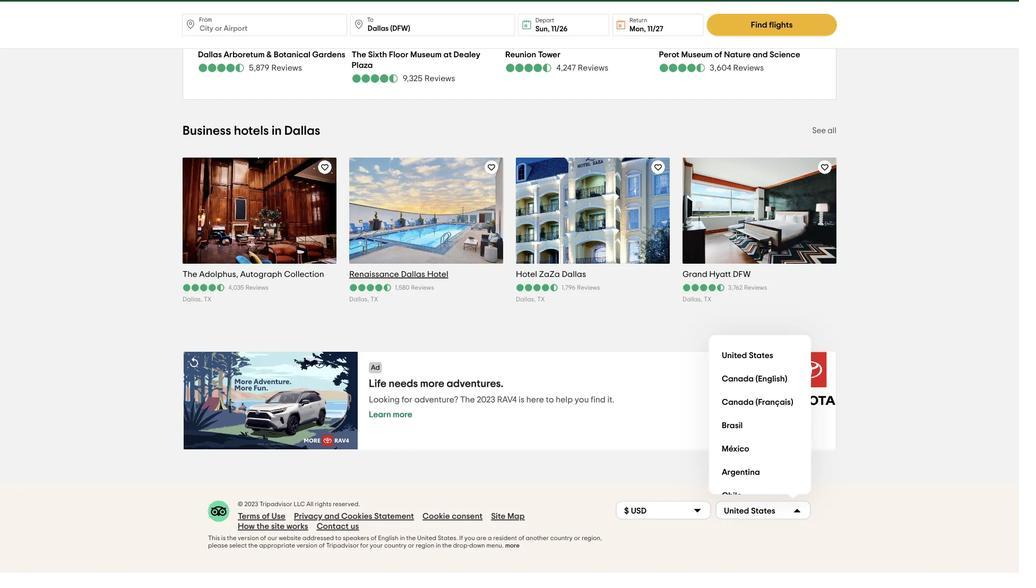 Task type: vqa. For each thing, say whether or not it's contained in the screenshot.


Task type: describe. For each thing, give the bounding box(es) containing it.
states for united states dropdown button
[[751, 507, 776, 516]]

dallas, for grand
[[683, 297, 703, 303]]

a
[[488, 536, 492, 542]]

site map link
[[491, 512, 525, 522]]

4,035 reviews
[[228, 285, 269, 292]]

5,879
[[249, 64, 270, 73]]

(english)
[[756, 375, 787, 383]]

0 horizontal spatial and
[[324, 513, 340, 521]]

hotel zaza dallas image
[[516, 111, 670, 311]]

this
[[208, 536, 220, 542]]

united states for united states dropdown button
[[724, 507, 776, 516]]

$ usd
[[624, 507, 647, 516]]

0 horizontal spatial version
[[238, 536, 259, 542]]

for
[[360, 543, 369, 550]]

méxico link
[[718, 438, 803, 461]]

brasil link
[[718, 414, 803, 438]]

floor
[[389, 51, 409, 59]]

dallas, tx for renaissance
[[349, 297, 378, 303]]

1,796 reviews
[[562, 285, 600, 292]]

11/26
[[551, 25, 568, 33]]

find flights
[[751, 21, 793, 29]]

of up more
[[518, 536, 524, 542]]

privacy and cookies statement
[[294, 513, 414, 521]]

reunion
[[505, 51, 536, 59]]

argentina link
[[718, 461, 803, 484]]

llc
[[294, 502, 305, 508]]

. if you are a resident of another country or region, please select the appropriate version of tripadvisor for your country or region in the drop-down menu.
[[208, 536, 602, 550]]

the sixth floor museum at dealey plaza image
[[352, 0, 501, 44]]

reviews for 4,247 reviews
[[578, 64, 609, 73]]

1 horizontal spatial or
[[574, 536, 580, 542]]

renaissance dallas hotel image
[[347, 158, 506, 264]]

dallas right hotels
[[284, 125, 320, 138]]

of left our
[[260, 536, 266, 542]]

city or airport text field for to
[[350, 14, 515, 36]]

dallas, for renaissance
[[349, 297, 369, 303]]

tx for grand
[[704, 297, 712, 303]]

appropriate
[[259, 543, 295, 550]]

perot
[[659, 51, 680, 59]]

advertisement region
[[183, 352, 837, 451]]

find flights button
[[707, 14, 837, 36]]

3,604 reviews
[[710, 64, 764, 73]]

dallas, tx for grand
[[683, 297, 712, 303]]

version inside . if you are a resident of another country or region, please select the appropriate version of tripadvisor for your country or region in the drop-down menu.
[[297, 543, 317, 550]]

please
[[208, 543, 228, 550]]

the right select
[[248, 543, 258, 550]]

renaissance dallas hotel
[[349, 271, 448, 279]]

united states for united states link
[[722, 352, 773, 360]]

perot museum of nature and science image
[[660, 0, 808, 44]]

canada (français)
[[722, 398, 793, 407]]

the sixth floor museum at dealey plaza
[[352, 51, 480, 70]]

museum inside the sixth floor museum at dealey plaza
[[410, 51, 442, 59]]

dfw
[[733, 271, 751, 279]]

1 vertical spatial or
[[408, 543, 414, 550]]

your
[[370, 543, 383, 550]]

2 hotel from the left
[[516, 271, 537, 279]]

reserved.
[[333, 502, 360, 508]]

dallas, tx for the
[[183, 297, 212, 303]]

4,035
[[228, 285, 244, 292]]

the adolphus, autograph collection
[[183, 271, 324, 279]]

use
[[272, 513, 286, 521]]

terms of use link
[[238, 512, 286, 522]]

us
[[351, 523, 359, 531]]

of down "addressed" on the left of page
[[319, 543, 325, 550]]

website
[[279, 536, 301, 542]]

0 vertical spatial in
[[272, 125, 282, 138]]

usd
[[631, 507, 647, 516]]

2 vertical spatial states
[[438, 536, 456, 542]]

cookies
[[341, 513, 372, 521]]

consent
[[452, 513, 483, 521]]

4,247
[[556, 64, 576, 73]]

tower
[[538, 51, 561, 59]]

renaissance dallas hotel link
[[349, 269, 503, 280]]

are
[[476, 536, 486, 542]]

canada for canada (english)
[[722, 375, 754, 383]]

business hotels in dallas link
[[183, 125, 320, 138]]

the adolphus, autograph collection link
[[183, 269, 337, 280]]

perot museum of nature and science
[[659, 51, 800, 59]]

grand hyatt dfw
[[683, 271, 751, 279]]

tx for hotel
[[537, 297, 545, 303]]

11/27
[[648, 25, 664, 33]]

contact us
[[317, 523, 359, 531]]

statement
[[374, 513, 414, 521]]

arboretum
[[224, 51, 265, 59]]

4.5 of 5 bubbles image for reunion
[[505, 64, 552, 73]]

this is the version of our website addressed to speakers of english in the united states
[[208, 536, 456, 542]]

reviews for 5,879 reviews
[[271, 64, 302, 73]]

the inside site map how the site works
[[257, 523, 269, 531]]

the for the adolphus, autograph collection
[[183, 271, 197, 279]]

0 horizontal spatial country
[[384, 543, 407, 550]]

science
[[770, 51, 800, 59]]

dallas arboretum & botanical gardens image
[[199, 0, 347, 44]]

1 hotel from the left
[[427, 271, 448, 279]]

tx for renaissance
[[371, 297, 378, 303]]

3,604
[[710, 64, 731, 73]]

depart sun, 11/26
[[535, 18, 568, 33]]

in inside . if you are a resident of another country or region, please select the appropriate version of tripadvisor for your country or region in the drop-down menu.
[[436, 543, 441, 550]]

all
[[828, 127, 837, 135]]

city or airport text field for from
[[182, 14, 347, 36]]

mon,
[[630, 25, 646, 33]]

if
[[459, 536, 463, 542]]

the up region
[[406, 536, 416, 542]]

down
[[469, 543, 485, 550]]

3,762 reviews
[[728, 285, 767, 292]]

depart
[[535, 18, 554, 23]]

2023
[[244, 502, 258, 508]]

4.5 of 5 bubbles image for dallas
[[198, 64, 245, 73]]

reviews for 9,325 reviews
[[425, 75, 455, 83]]

.
[[456, 536, 458, 542]]

1 horizontal spatial country
[[550, 536, 573, 542]]

hyatt
[[709, 271, 731, 279]]

see
[[812, 127, 826, 135]]



Task type: locate. For each thing, give the bounding box(es) containing it.
4.5 of 5 bubbles image for perot
[[659, 64, 706, 73]]

hotel up 1,580 reviews
[[427, 271, 448, 279]]

tripadvisor inside . if you are a resident of another country or region, please select the appropriate version of tripadvisor for your country or region in the drop-down menu.
[[326, 543, 359, 550]]

and
[[753, 51, 768, 59], [324, 513, 340, 521]]

the down terms of use
[[257, 523, 269, 531]]

united states inside dropdown button
[[724, 507, 776, 516]]

4.5 of 5 bubbles image down the plaza
[[352, 75, 398, 83]]

you
[[464, 536, 475, 542]]

united inside dropdown button
[[724, 507, 749, 516]]

return mon, 11/27
[[630, 18, 664, 33]]

tripadvisor down to
[[326, 543, 359, 550]]

chile
[[722, 492, 742, 500]]

the inside the sixth floor museum at dealey plaza
[[352, 51, 366, 59]]

1 vertical spatial version
[[297, 543, 317, 550]]

1 vertical spatial united
[[724, 507, 749, 516]]

3 tx from the left
[[537, 297, 545, 303]]

menu
[[709, 336, 811, 508]]

united for united states dropdown button
[[724, 507, 749, 516]]

contact
[[317, 523, 349, 531]]

states left if
[[438, 536, 456, 542]]

the up the plaza
[[352, 51, 366, 59]]

the for the sixth floor museum at dealey plaza
[[352, 51, 366, 59]]

united
[[722, 352, 747, 360], [724, 507, 749, 516], [417, 536, 436, 542]]

2 city or airport text field from the left
[[350, 14, 515, 36]]

1 horizontal spatial tripadvisor
[[326, 543, 359, 550]]

business
[[183, 125, 231, 138]]

1 horizontal spatial the
[[352, 51, 366, 59]]

gardens
[[312, 51, 345, 59]]

1,580
[[395, 285, 410, 292]]

reviews down renaissance dallas hotel link
[[411, 285, 434, 292]]

the inside the adolphus, autograph collection link
[[183, 271, 197, 279]]

hotel
[[427, 271, 448, 279], [516, 271, 537, 279]]

the
[[352, 51, 366, 59], [183, 271, 197, 279]]

privacy
[[294, 513, 323, 521]]

site map how the site works
[[238, 513, 525, 531]]

dallas, tx
[[183, 297, 212, 303], [349, 297, 378, 303], [516, 297, 545, 303], [683, 297, 712, 303]]

1 horizontal spatial in
[[400, 536, 405, 542]]

menu containing united states
[[709, 336, 811, 508]]

or left region,
[[574, 536, 580, 542]]

4 tx from the left
[[704, 297, 712, 303]]

cookie consent button
[[423, 512, 483, 522]]

1 vertical spatial tripadvisor
[[326, 543, 359, 550]]

dallas, tx down the zaza
[[516, 297, 545, 303]]

and right "nature"
[[753, 51, 768, 59]]

see all link
[[812, 127, 837, 135]]

4 dallas, tx from the left
[[683, 297, 712, 303]]

more button
[[505, 543, 520, 550]]

reviews down "nature"
[[733, 64, 764, 73]]

how the site works link
[[238, 522, 308, 532]]

of up 3,604
[[715, 51, 722, 59]]

country down english
[[384, 543, 407, 550]]

canada up the brasil
[[722, 398, 754, 407]]

dealey
[[454, 51, 480, 59]]

terms
[[238, 513, 260, 521]]

dallas,
[[183, 297, 202, 303], [349, 297, 369, 303], [516, 297, 536, 303], [683, 297, 703, 303]]

4.5 of 5 bubbles image down arboretum
[[198, 64, 245, 73]]

reviews for 3,762 reviews
[[744, 285, 767, 292]]

reviews right 4,247
[[578, 64, 609, 73]]

tx down adolphus,
[[204, 297, 212, 303]]

argentina
[[722, 468, 760, 477]]

dallas arboretum & botanical gardens
[[198, 51, 345, 59]]

reviews down grand hyatt dfw link
[[744, 285, 767, 292]]

3 dallas, tx from the left
[[516, 297, 545, 303]]

the adolphus, autograph collection image
[[180, 158, 339, 264]]

2 vertical spatial united
[[417, 536, 436, 542]]

grand hyatt dfw link
[[683, 269, 837, 280]]

0 horizontal spatial tripadvisor
[[260, 502, 292, 508]]

or
[[574, 536, 580, 542], [408, 543, 414, 550]]

resident
[[493, 536, 517, 542]]

version down how at bottom
[[238, 536, 259, 542]]

hotel left the zaza
[[516, 271, 537, 279]]

united states button
[[716, 501, 811, 520]]

dallas, for the
[[183, 297, 202, 303]]

5,879 reviews
[[249, 64, 302, 73]]

united up canada (english)
[[722, 352, 747, 360]]

region,
[[582, 536, 602, 542]]

canada up canada (français)
[[722, 375, 754, 383]]

chile link
[[718, 484, 803, 508]]

reviews down botanical
[[271, 64, 302, 73]]

canada for canada (français)
[[722, 398, 754, 407]]

in right hotels
[[272, 125, 282, 138]]

dallas, down grand
[[683, 297, 703, 303]]

our
[[268, 536, 277, 542]]

the right 'is'
[[227, 536, 237, 542]]

see all
[[812, 127, 837, 135]]

of up how the site works link
[[262, 513, 270, 521]]

0 vertical spatial the
[[352, 51, 366, 59]]

states for united states link
[[749, 352, 773, 360]]

canada (english) link
[[718, 367, 803, 391]]

dallas, for hotel
[[516, 297, 536, 303]]

museum
[[410, 51, 442, 59], [681, 51, 713, 59]]

region
[[416, 543, 434, 550]]

speakers
[[343, 536, 369, 542]]

version down "addressed" on the left of page
[[297, 543, 317, 550]]

site
[[491, 513, 506, 521]]

0 horizontal spatial in
[[272, 125, 282, 138]]

country right "another"
[[550, 536, 573, 542]]

dallas, tx down adolphus,
[[183, 297, 212, 303]]

2 tx from the left
[[371, 297, 378, 303]]

dallas, tx down grand
[[683, 297, 712, 303]]

1 vertical spatial states
[[751, 507, 776, 516]]

©
[[238, 502, 243, 508]]

united up region
[[417, 536, 436, 542]]

1 dallas, tx from the left
[[183, 297, 212, 303]]

reviews down hotel zaza dallas link
[[577, 285, 600, 292]]

city or airport text field up the &
[[182, 14, 347, 36]]

0 horizontal spatial city or airport text field
[[182, 14, 347, 36]]

tx down the "renaissance"
[[371, 297, 378, 303]]

canada
[[722, 375, 754, 383], [722, 398, 754, 407]]

1 city or airport text field from the left
[[182, 14, 347, 36]]

1 horizontal spatial hotel
[[516, 271, 537, 279]]

2 canada from the top
[[722, 398, 754, 407]]

1 horizontal spatial and
[[753, 51, 768, 59]]

united down chile
[[724, 507, 749, 516]]

united for united states link
[[722, 352, 747, 360]]

hotels
[[234, 125, 269, 138]]

of
[[715, 51, 722, 59], [262, 513, 270, 521], [260, 536, 266, 542], [371, 536, 377, 542], [518, 536, 524, 542], [319, 543, 325, 550]]

2 museum from the left
[[681, 51, 713, 59]]

united states down chile
[[724, 507, 776, 516]]

4 dallas, from the left
[[683, 297, 703, 303]]

tx
[[204, 297, 212, 303], [371, 297, 378, 303], [537, 297, 545, 303], [704, 297, 712, 303]]

2 dallas, tx from the left
[[349, 297, 378, 303]]

0 vertical spatial or
[[574, 536, 580, 542]]

0 horizontal spatial or
[[408, 543, 414, 550]]

in right english
[[400, 536, 405, 542]]

plaza
[[352, 61, 373, 70]]

reviews for 3,604 reviews
[[733, 64, 764, 73]]

dallas, tx down the "renaissance"
[[349, 297, 378, 303]]

tx down the grand hyatt dfw
[[704, 297, 712, 303]]

0 vertical spatial and
[[753, 51, 768, 59]]

states down argentina link
[[751, 507, 776, 516]]

0 vertical spatial united
[[722, 352, 747, 360]]

4.5 of 5 bubbles image
[[198, 64, 245, 73], [505, 64, 552, 73], [659, 64, 706, 73], [352, 75, 398, 83]]

united states
[[722, 352, 773, 360], [724, 507, 776, 516]]

states inside dropdown button
[[751, 507, 776, 516]]

cookie consent
[[423, 513, 483, 521]]

reviews for 1,580 reviews
[[411, 285, 434, 292]]

dallas up 1,580 reviews
[[401, 271, 425, 279]]

or left region
[[408, 543, 414, 550]]

reviews
[[271, 64, 302, 73], [578, 64, 609, 73], [733, 64, 764, 73], [425, 75, 455, 83], [245, 285, 269, 292], [411, 285, 434, 292], [577, 285, 600, 292], [744, 285, 767, 292]]

reunion tower image
[[506, 0, 654, 44]]

3 dallas, from the left
[[516, 297, 536, 303]]

the left adolphus,
[[183, 271, 197, 279]]

reviews for 1,796 reviews
[[577, 285, 600, 292]]

reviews for 4,035 reviews
[[245, 285, 269, 292]]

1 canada from the top
[[722, 375, 754, 383]]

site
[[271, 523, 285, 531]]

united states up canada (english)
[[722, 352, 773, 360]]

dallas, down adolphus,
[[183, 297, 202, 303]]

dallas, tx for hotel
[[516, 297, 545, 303]]

méxico
[[722, 445, 749, 453]]

in
[[272, 125, 282, 138], [400, 536, 405, 542], [436, 543, 441, 550]]

2 vertical spatial in
[[436, 543, 441, 550]]

city or airport text field up at
[[350, 14, 515, 36]]

states up canada (english) link
[[749, 352, 773, 360]]

2 dallas, from the left
[[349, 297, 369, 303]]

dallas, down the "renaissance"
[[349, 297, 369, 303]]

1,796
[[562, 285, 576, 292]]

4.5 of 5 bubbles image for the
[[352, 75, 398, 83]]

1 vertical spatial united states
[[724, 507, 776, 516]]

reviews down at
[[425, 75, 455, 83]]

0 horizontal spatial the
[[183, 271, 197, 279]]

1 horizontal spatial museum
[[681, 51, 713, 59]]

in right region
[[436, 543, 441, 550]]

dallas left arboretum
[[198, 51, 222, 59]]

1 horizontal spatial version
[[297, 543, 317, 550]]

1 museum from the left
[[410, 51, 442, 59]]

4.5 of 5 bubbles image down the perot
[[659, 64, 706, 73]]

and up contact
[[324, 513, 340, 521]]

0 horizontal spatial museum
[[410, 51, 442, 59]]

1 vertical spatial in
[[400, 536, 405, 542]]

1 vertical spatial country
[[384, 543, 407, 550]]

business hotels in dallas
[[183, 125, 320, 138]]

0 vertical spatial country
[[550, 536, 573, 542]]

0 vertical spatial tripadvisor
[[260, 502, 292, 508]]

0 vertical spatial united states
[[722, 352, 773, 360]]

0 vertical spatial canada
[[722, 375, 754, 383]]

1 vertical spatial canada
[[722, 398, 754, 407]]

tripadvisor up use
[[260, 502, 292, 508]]

0 vertical spatial version
[[238, 536, 259, 542]]

rights
[[315, 502, 331, 508]]

museum left at
[[410, 51, 442, 59]]

0 vertical spatial states
[[749, 352, 773, 360]]

reviews down the adolphus, autograph collection link
[[245, 285, 269, 292]]

1 vertical spatial the
[[183, 271, 197, 279]]

museum up 3,604
[[681, 51, 713, 59]]

1 horizontal spatial city or airport text field
[[350, 14, 515, 36]]

addressed
[[302, 536, 334, 542]]

is
[[221, 536, 226, 542]]

4.5 of 5 bubbles image down 'reunion tower'
[[505, 64, 552, 73]]

0 horizontal spatial hotel
[[427, 271, 448, 279]]

grand hyatt dfw image
[[680, 158, 840, 264]]

1 tx from the left
[[204, 297, 212, 303]]

canada (français) link
[[718, 391, 803, 414]]

sun,
[[535, 25, 550, 33]]

drop-
[[453, 543, 469, 550]]

botanical
[[274, 51, 311, 59]]

hotel zaza dallas link
[[516, 269, 670, 280]]

4,247 reviews
[[556, 64, 609, 73]]

2 horizontal spatial in
[[436, 543, 441, 550]]

zaza
[[539, 271, 560, 279]]

3,762
[[728, 285, 743, 292]]

hotel zaza dallas
[[516, 271, 586, 279]]

find
[[751, 21, 767, 29]]

brasil
[[722, 422, 743, 430]]

united states link
[[718, 344, 803, 367]]

another
[[526, 536, 549, 542]]

grand
[[683, 271, 708, 279]]

dallas, down hotel zaza dallas
[[516, 297, 536, 303]]

tx down the zaza
[[537, 297, 545, 303]]

dallas up 1,796
[[562, 271, 586, 279]]

states
[[749, 352, 773, 360], [751, 507, 776, 516], [438, 536, 456, 542]]

tx for the
[[204, 297, 212, 303]]

1 vertical spatial and
[[324, 513, 340, 521]]

1 dallas, from the left
[[183, 297, 202, 303]]

City or Airport text field
[[182, 14, 347, 36], [350, 14, 515, 36]]

reunion tower
[[505, 51, 561, 59]]

privacy and cookies statement link
[[294, 512, 414, 522]]

to
[[335, 536, 341, 542]]

terms of use
[[238, 513, 286, 521]]

flights
[[769, 21, 793, 29]]

of up your
[[371, 536, 377, 542]]

works
[[287, 523, 308, 531]]

all
[[306, 502, 314, 508]]

the left drop-
[[442, 543, 452, 550]]

cookie
[[423, 513, 450, 521]]



